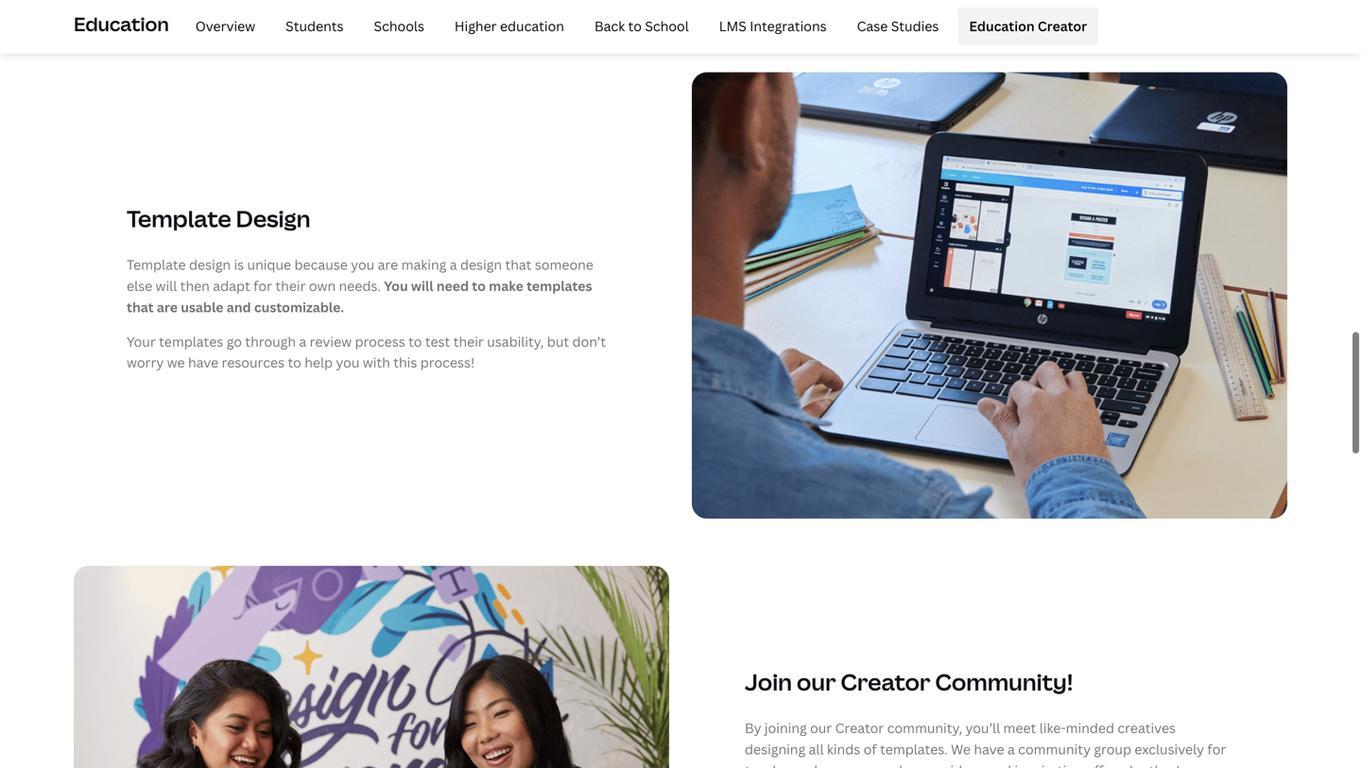 Task type: describe. For each thing, give the bounding box(es) containing it.
are inside you will need to make templates that are usable and customizable.
[[157, 298, 178, 316]]

joining
[[765, 720, 807, 738]]

don't
[[573, 333, 606, 351]]

because
[[295, 256, 348, 274]]

join our creator community!
[[745, 667, 1074, 698]]

designing
[[745, 741, 806, 759]]

higher education
[[455, 17, 565, 35]]

for inside by joining our creator community, you'll meet like-minded creatives designing all kinds of templates. we have a community group exclusively for teachers where you can bounce ideas and inspiration off each other!
[[1208, 741, 1227, 759]]

have inside your templates go through a review process to test their usability, but don't worry we have resources to help you with this process!
[[188, 354, 219, 372]]

template design
[[127, 203, 311, 234]]

to inside you will need to make templates that are usable and customizable.
[[472, 277, 486, 295]]

you inside by joining our creator community, you'll meet like-minded creatives designing all kinds of templates. we have a community group exclusively for teachers where you can bounce ideas and inspiration off each other!
[[847, 762, 870, 769]]

their inside 'template design is unique because you are making a design that someone else will then adapt for their own needs.'
[[276, 277, 306, 295]]

creatives
[[1118, 720, 1176, 738]]

case studies link
[[846, 8, 951, 45]]

higher education link
[[443, 8, 576, 45]]

are inside 'template design is unique because you are making a design that someone else will then adapt for their own needs.'
[[378, 256, 398, 274]]

education for education creator
[[970, 17, 1035, 35]]

exclusively
[[1135, 741, 1205, 759]]

we
[[951, 741, 971, 759]]

help
[[305, 354, 333, 372]]

education creator
[[970, 17, 1088, 35]]

templates design image
[[692, 72, 1288, 519]]

2 design from the left
[[461, 256, 502, 274]]

adapt
[[213, 277, 250, 295]]

this
[[394, 354, 417, 372]]

worry
[[127, 354, 164, 372]]

where
[[804, 762, 843, 769]]

through
[[245, 333, 296, 351]]

like-
[[1040, 720, 1066, 738]]

a inside 'template design is unique because you are making a design that someone else will then adapt for their own needs.'
[[450, 256, 457, 274]]

education for education
[[74, 11, 169, 37]]

with
[[363, 354, 390, 372]]

all
[[809, 741, 824, 759]]

meet
[[1004, 720, 1037, 738]]

join
[[745, 667, 792, 698]]

schools link
[[363, 8, 436, 45]]

overview
[[195, 17, 255, 35]]

other!
[[1142, 762, 1181, 769]]

students link
[[274, 8, 355, 45]]

but
[[547, 333, 569, 351]]

you will need to make templates that are usable and customizable.
[[127, 277, 592, 316]]

by
[[745, 720, 762, 738]]

making
[[402, 256, 447, 274]]

integrations
[[750, 17, 827, 35]]

review
[[310, 333, 352, 351]]

menu bar containing overview
[[177, 8, 1099, 45]]

you'll
[[966, 720, 1001, 738]]

else
[[127, 277, 152, 295]]

template design is unique because you are making a design that someone else will then adapt for their own needs.
[[127, 256, 594, 295]]

you
[[384, 277, 408, 295]]

group
[[1094, 741, 1132, 759]]

1 design from the left
[[189, 256, 231, 274]]

process
[[355, 333, 405, 351]]

will inside 'template design is unique because you are making a design that someone else will then adapt for their own needs.'
[[156, 277, 177, 295]]

and inside you will need to make templates that are usable and customizable.
[[227, 298, 251, 316]]

community,
[[888, 720, 963, 738]]

to left help at left
[[288, 354, 302, 372]]

you inside your templates go through a review process to test their usability, but don't worry we have resources to help you with this process!
[[336, 354, 360, 372]]

off
[[1087, 762, 1105, 769]]

case
[[857, 17, 888, 35]]



Task type: locate. For each thing, give the bounding box(es) containing it.
process!
[[421, 354, 475, 372]]

your
[[127, 333, 156, 351]]

1 horizontal spatial will
[[411, 277, 434, 295]]

your templates go through a review process to test their usability, but don't worry we have resources to help you with this process!
[[127, 333, 606, 372]]

you
[[351, 256, 375, 274], [336, 354, 360, 372], [847, 762, 870, 769]]

you inside 'template design is unique because you are making a design that someone else will then adapt for their own needs.'
[[351, 256, 375, 274]]

lms integrations
[[719, 17, 827, 35]]

for right exclusively
[[1208, 741, 1227, 759]]

1 vertical spatial for
[[1208, 741, 1227, 759]]

to inside back to school link
[[628, 17, 642, 35]]

back to school
[[595, 17, 689, 35]]

0 vertical spatial creator
[[1038, 17, 1088, 35]]

for down unique
[[254, 277, 272, 295]]

students
[[286, 17, 344, 35]]

template up then
[[127, 203, 231, 234]]

own
[[309, 277, 336, 295]]

0 horizontal spatial for
[[254, 277, 272, 295]]

you down review
[[336, 354, 360, 372]]

have down you'll
[[974, 741, 1005, 759]]

template inside 'template design is unique because you are making a design that someone else will then adapt for their own needs.'
[[127, 256, 186, 274]]

2 vertical spatial you
[[847, 762, 870, 769]]

need
[[437, 277, 469, 295]]

test
[[425, 333, 450, 351]]

to left test
[[409, 333, 422, 351]]

1 horizontal spatial design
[[461, 256, 502, 274]]

resources
[[222, 354, 285, 372]]

have right we
[[188, 354, 219, 372]]

1 vertical spatial template
[[127, 256, 186, 274]]

a up help at left
[[299, 333, 307, 351]]

by joining our creator community, you'll meet like-minded creatives designing all kinds of templates. we have a community group exclusively for teachers where you can bounce ideas and inspiration off each other!
[[745, 720, 1227, 769]]

0 horizontal spatial and
[[227, 298, 251, 316]]

kinds
[[827, 741, 861, 759]]

you up needs.
[[351, 256, 375, 274]]

a inside by joining our creator community, you'll meet like-minded creatives designing all kinds of templates. we have a community group exclusively for teachers where you can bounce ideas and inspiration off each other!
[[1008, 741, 1015, 759]]

their up customizable.
[[276, 277, 306, 295]]

0 horizontal spatial will
[[156, 277, 177, 295]]

their inside your templates go through a review process to test their usability, but don't worry we have resources to help you with this process!
[[454, 333, 484, 351]]

community
[[1019, 741, 1091, 759]]

usable
[[181, 298, 224, 316]]

0 vertical spatial for
[[254, 277, 272, 295]]

to right need
[[472, 277, 486, 295]]

1 vertical spatial templates
[[159, 333, 223, 351]]

2 vertical spatial a
[[1008, 741, 1015, 759]]

have inside by joining our creator community, you'll meet like-minded creatives designing all kinds of templates. we have a community group exclusively for teachers where you can bounce ideas and inspiration off each other!
[[974, 741, 1005, 759]]

our inside by joining our creator community, you'll meet like-minded creatives designing all kinds of templates. we have a community group exclusively for teachers where you can bounce ideas and inspiration off each other!
[[811, 720, 832, 738]]

templates inside you will need to make templates that are usable and customizable.
[[527, 277, 592, 295]]

that inside 'template design is unique because you are making a design that someone else will then adapt for their own needs.'
[[505, 256, 532, 274]]

1 vertical spatial that
[[127, 298, 154, 316]]

we
[[167, 354, 185, 372]]

templates
[[527, 277, 592, 295], [159, 333, 223, 351]]

creator
[[1038, 17, 1088, 35], [841, 667, 931, 698], [836, 720, 884, 738]]

our
[[797, 667, 836, 698], [811, 720, 832, 738]]

are up the you
[[378, 256, 398, 274]]

studies
[[892, 17, 939, 35]]

0 vertical spatial template
[[127, 203, 231, 234]]

templates.
[[881, 741, 948, 759]]

0 vertical spatial that
[[505, 256, 532, 274]]

1 vertical spatial have
[[974, 741, 1005, 759]]

is
[[234, 256, 244, 274]]

that inside you will need to make templates that are usable and customizable.
[[127, 298, 154, 316]]

0 horizontal spatial a
[[299, 333, 307, 351]]

1 will from the left
[[156, 277, 177, 295]]

0 horizontal spatial their
[[276, 277, 306, 295]]

1 vertical spatial and
[[988, 762, 1012, 769]]

0 horizontal spatial have
[[188, 354, 219, 372]]

1 horizontal spatial have
[[974, 741, 1005, 759]]

templates inside your templates go through a review process to test their usability, but don't worry we have resources to help you with this process!
[[159, 333, 223, 351]]

0 vertical spatial you
[[351, 256, 375, 274]]

1 vertical spatial our
[[811, 720, 832, 738]]

overview link
[[184, 8, 267, 45]]

to
[[628, 17, 642, 35], [472, 277, 486, 295], [409, 333, 422, 351], [288, 354, 302, 372]]

our up all
[[811, 720, 832, 738]]

and
[[227, 298, 251, 316], [988, 762, 1012, 769]]

back to school link
[[583, 8, 701, 45]]

1 vertical spatial a
[[299, 333, 307, 351]]

for
[[254, 277, 272, 295], [1208, 741, 1227, 759]]

education creator link
[[958, 8, 1099, 45]]

make
[[489, 277, 524, 295]]

will right else
[[156, 277, 177, 295]]

case studies
[[857, 17, 939, 35]]

lms integrations link
[[708, 8, 838, 45]]

1 vertical spatial are
[[157, 298, 178, 316]]

education
[[500, 17, 565, 35]]

1 vertical spatial their
[[454, 333, 484, 351]]

lms
[[719, 17, 747, 35]]

and right ideas
[[988, 762, 1012, 769]]

1 horizontal spatial their
[[454, 333, 484, 351]]

2 template from the top
[[127, 256, 186, 274]]

usability,
[[487, 333, 544, 351]]

1 horizontal spatial and
[[988, 762, 1012, 769]]

back
[[595, 17, 625, 35]]

a down meet
[[1008, 741, 1015, 759]]

customizable.
[[254, 298, 344, 316]]

schools
[[374, 17, 425, 35]]

0 vertical spatial are
[[378, 256, 398, 274]]

template
[[127, 203, 231, 234], [127, 256, 186, 274]]

design up then
[[189, 256, 231, 274]]

0 horizontal spatial templates
[[159, 333, 223, 351]]

their
[[276, 277, 306, 295], [454, 333, 484, 351]]

higher
[[455, 17, 497, 35]]

needs.
[[339, 277, 381, 295]]

1 horizontal spatial that
[[505, 256, 532, 274]]

school
[[645, 17, 689, 35]]

menu bar
[[177, 8, 1099, 45]]

community!
[[936, 667, 1074, 698]]

bounce
[[900, 762, 948, 769]]

and inside by joining our creator community, you'll meet like-minded creatives designing all kinds of templates. we have a community group exclusively for teachers where you can bounce ideas and inspiration off each other!
[[988, 762, 1012, 769]]

0 vertical spatial have
[[188, 354, 219, 372]]

that up make
[[505, 256, 532, 274]]

that down else
[[127, 298, 154, 316]]

inspiration
[[1015, 762, 1083, 769]]

2 horizontal spatial a
[[1008, 741, 1015, 759]]

0 vertical spatial our
[[797, 667, 836, 698]]

are left "usable"
[[157, 298, 178, 316]]

a up need
[[450, 256, 457, 274]]

a
[[450, 256, 457, 274], [299, 333, 307, 351], [1008, 741, 1015, 759]]

to right back
[[628, 17, 642, 35]]

2 will from the left
[[411, 277, 434, 295]]

2 vertical spatial creator
[[836, 720, 884, 738]]

their up the process!
[[454, 333, 484, 351]]

0 vertical spatial and
[[227, 298, 251, 316]]

1 template from the top
[[127, 203, 231, 234]]

templates up we
[[159, 333, 223, 351]]

0 vertical spatial a
[[450, 256, 457, 274]]

a inside your templates go through a review process to test their usability, but don't worry we have resources to help you with this process!
[[299, 333, 307, 351]]

1 horizontal spatial education
[[970, 17, 1035, 35]]

ideas
[[951, 762, 985, 769]]

education inside education creator link
[[970, 17, 1035, 35]]

for inside 'template design is unique because you are making a design that someone else will then adapt for their own needs.'
[[254, 277, 272, 295]]

1 horizontal spatial templates
[[527, 277, 592, 295]]

can
[[873, 762, 896, 769]]

minded
[[1066, 720, 1115, 738]]

0 horizontal spatial are
[[157, 298, 178, 316]]

of
[[864, 741, 877, 759]]

design
[[189, 256, 231, 274], [461, 256, 502, 274]]

creator inside menu bar
[[1038, 17, 1088, 35]]

teachers
[[745, 762, 801, 769]]

unique
[[247, 256, 291, 274]]

0 horizontal spatial education
[[74, 11, 169, 37]]

design
[[236, 203, 311, 234]]

templates down someone
[[527, 277, 592, 295]]

1 vertical spatial creator
[[841, 667, 931, 698]]

0 horizontal spatial design
[[189, 256, 231, 274]]

that
[[505, 256, 532, 274], [127, 298, 154, 316]]

each
[[1108, 762, 1138, 769]]

1 horizontal spatial are
[[378, 256, 398, 274]]

template for template design is unique because you are making a design that someone else will then adapt for their own needs.
[[127, 256, 186, 274]]

1 horizontal spatial for
[[1208, 741, 1227, 759]]

will down making
[[411, 277, 434, 295]]

our right join
[[797, 667, 836, 698]]

0 horizontal spatial that
[[127, 298, 154, 316]]

will inside you will need to make templates that are usable and customizable.
[[411, 277, 434, 295]]

1 vertical spatial you
[[336, 354, 360, 372]]

creator inside by joining our creator community, you'll meet like-minded creatives designing all kinds of templates. we have a community group exclusively for teachers where you can bounce ideas and inspiration off each other!
[[836, 720, 884, 738]]

go
[[227, 333, 242, 351]]

then
[[180, 277, 210, 295]]

will
[[156, 277, 177, 295], [411, 277, 434, 295]]

1 horizontal spatial a
[[450, 256, 457, 274]]

education
[[74, 11, 169, 37], [970, 17, 1035, 35]]

template up else
[[127, 256, 186, 274]]

0 vertical spatial templates
[[527, 277, 592, 295]]

have
[[188, 354, 219, 372], [974, 741, 1005, 759]]

design up make
[[461, 256, 502, 274]]

and down adapt
[[227, 298, 251, 316]]

template for template design
[[127, 203, 231, 234]]

someone
[[535, 256, 594, 274]]

0 vertical spatial their
[[276, 277, 306, 295]]

you down of
[[847, 762, 870, 769]]



Task type: vqa. For each thing, say whether or not it's contained in the screenshot.
the middle on
no



